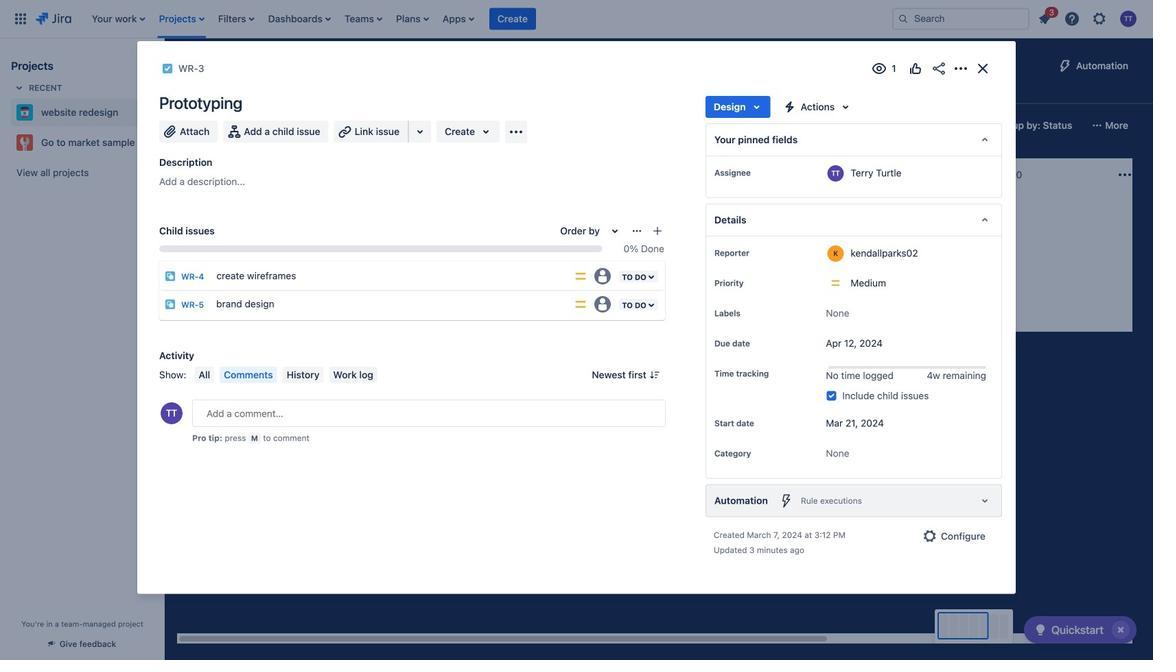 Task type: describe. For each thing, give the bounding box(es) containing it.
automation image
[[1057, 58, 1073, 74]]

add people image
[[353, 117, 369, 134]]

details element
[[705, 204, 1002, 237]]

due date pin to top image
[[753, 338, 764, 349]]

labels pin to top image
[[743, 308, 754, 319]]

Add a comment… field
[[192, 400, 666, 428]]

medium image for middle task image
[[535, 233, 546, 244]]

check image
[[1032, 623, 1049, 639]]

show subtasks image
[[808, 275, 824, 291]]

0 horizontal spatial task image
[[194, 233, 205, 244]]

high image
[[342, 233, 353, 244]]

Search field
[[892, 8, 1030, 30]]

search image
[[898, 13, 909, 24]]

terry turtle image
[[918, 250, 935, 266]]

medium image
[[903, 253, 914, 264]]

issue type: sub-task image
[[165, 271, 176, 282]]

actions image
[[953, 60, 969, 77]]

add app image
[[508, 124, 524, 140]]

copy link to issue image
[[201, 62, 212, 73]]

due date: 12 april 2024 image
[[777, 232, 788, 243]]

create child image
[[652, 226, 663, 237]]

due date: 20 march 2024 image
[[583, 251, 594, 262]]

dismiss quickstart image
[[1110, 620, 1132, 642]]

1 horizontal spatial list
[[1032, 5, 1145, 31]]

more information about terry turtle image
[[827, 165, 844, 182]]

automation element
[[705, 485, 1002, 518]]

issue actions image
[[631, 226, 642, 237]]

reporter pin to top image
[[752, 248, 763, 259]]

your pinned fields element
[[705, 124, 1002, 156]]

0 horizontal spatial list
[[85, 0, 881, 38]]

assignee unpin image
[[754, 167, 764, 178]]

medium image for rightmost task image
[[729, 269, 740, 280]]



Task type: vqa. For each thing, say whether or not it's contained in the screenshot.
Task image to the right
yes



Task type: locate. For each thing, give the bounding box(es) containing it.
0 horizontal spatial medium image
[[535, 233, 546, 244]]

tab list
[[173, 80, 917, 104]]

due date: 12 april 2024 image
[[777, 232, 788, 243]]

0 vertical spatial medium image
[[535, 233, 546, 244]]

list
[[85, 0, 881, 38], [1032, 5, 1145, 31]]

1 vertical spatial medium image
[[729, 269, 740, 280]]

collapse recent projects image
[[11, 80, 27, 96]]

dialog
[[137, 41, 1016, 595]]

due date: 20 march 2024 image
[[583, 251, 594, 262]]

None search field
[[892, 8, 1030, 30]]

primary element
[[8, 0, 881, 38]]

medium image
[[535, 233, 546, 244], [729, 269, 740, 280]]

task image
[[194, 233, 205, 244], [387, 233, 398, 244], [581, 269, 592, 280]]

list item
[[88, 0, 149, 38], [155, 0, 209, 38], [214, 0, 258, 38], [264, 0, 335, 38], [340, 0, 386, 38], [392, 0, 433, 38], [438, 0, 478, 38], [489, 0, 536, 38], [1032, 5, 1058, 30]]

2 horizontal spatial task image
[[581, 269, 592, 280]]

banner
[[0, 0, 1153, 38]]

link web pages and more image
[[412, 124, 428, 140]]

more information about kendallparks02 image
[[827, 246, 844, 262]]

tab
[[241, 80, 273, 104]]

jira image
[[36, 11, 71, 27], [36, 11, 71, 27]]

menu bar
[[192, 367, 380, 384]]

1 horizontal spatial task image
[[387, 233, 398, 244]]

Search board text field
[[183, 116, 287, 135]]

priority: medium image
[[574, 298, 588, 312]]

1 horizontal spatial medium image
[[729, 269, 740, 280]]

close image
[[975, 60, 991, 77]]

task image
[[162, 63, 173, 74]]

issue type: sub-task image
[[165, 299, 176, 310]]

priority: medium image
[[574, 270, 588, 283]]

vote options: no one has voted for this issue yet. image
[[907, 60, 924, 77]]



